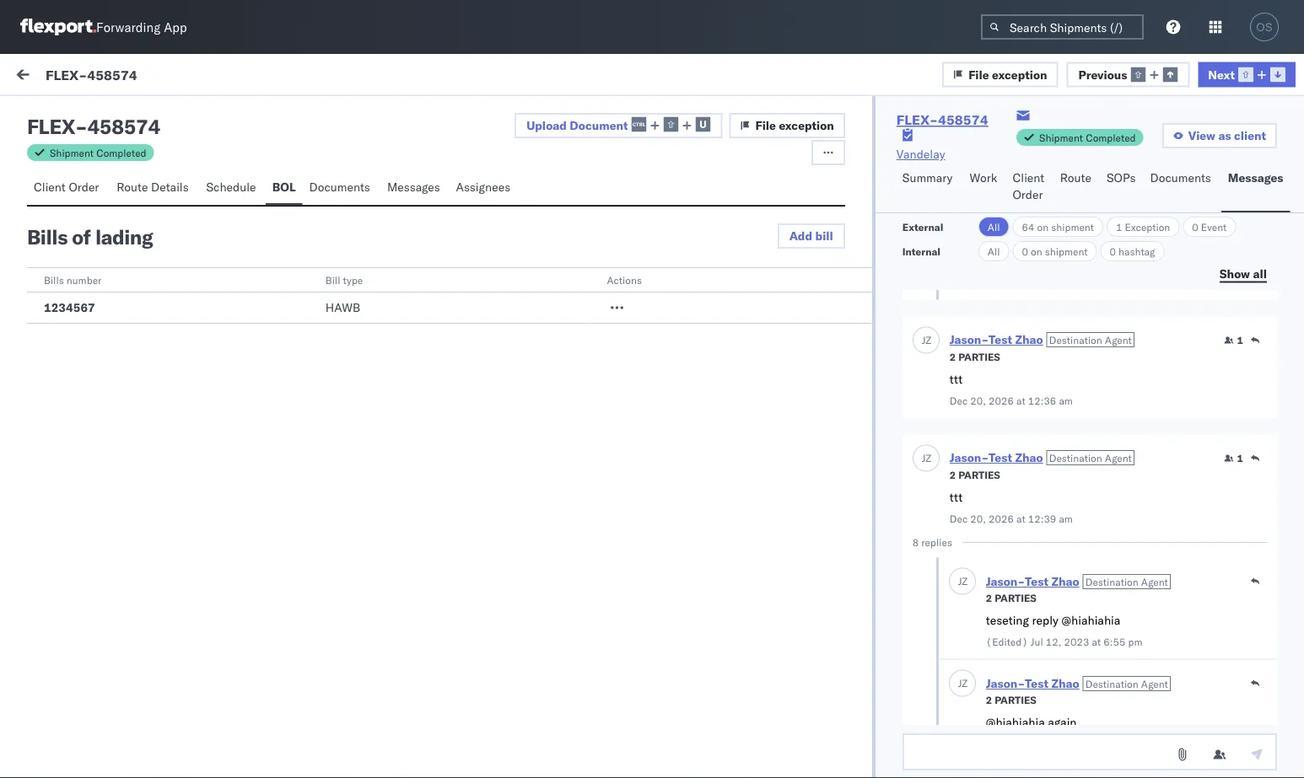 Task type: vqa. For each thing, say whether or not it's contained in the screenshot.
appointment associated with 12:30 PM PST, Feb 17, 2023
no



Task type: describe. For each thing, give the bounding box(es) containing it.
z for the jason-test zhao button related to teseting reply @hiahiahia (edited)  jul 12, 2023 at 6:55 pm
[[962, 575, 968, 588]]

test for the jason-test zhao button over @hiahiahia again
[[1025, 677, 1049, 691]]

parties for ttt dec 20, 2026 at 12:39 am
[[958, 469, 1000, 482]]

previous button
[[1067, 62, 1190, 87]]

ttt dec 20, 2026 at 12:36 am
[[950, 372, 1073, 407]]

teseting
[[986, 613, 1029, 628]]

work for related
[[1055, 146, 1077, 159]]

1 horizontal spatial client
[[1013, 170, 1045, 185]]

ttt for ttt dec 20, 2026 at 12:36 am
[[950, 372, 963, 386]]

bol button
[[266, 172, 302, 205]]

zhao down lading
[[145, 259, 171, 273]]

at for ttt dec 20, 2026 at 12:39 am
[[1016, 513, 1026, 526]]

jason-test zhao button for ttt dec 20, 2026 at 12:39 am
[[950, 450, 1043, 465]]

next
[[1208, 67, 1235, 82]]

assignees button
[[449, 172, 520, 205]]

destination for ttt dec 20, 2026 at 12:39 am
[[1049, 452, 1102, 464]]

import work button
[[118, 54, 198, 100]]

2 for teseting reply @hiahiahia (edited)  jul 12, 2023 at 6:55 pm
[[986, 592, 992, 605]]

details
[[151, 180, 189, 194]]

ttt dec 20, 2026 at 12:39 am
[[950, 490, 1073, 526]]

2026 for ttt dec 20, 2026 at 12:36 am
[[989, 395, 1014, 407]]

order inside "client order"
[[1013, 187, 1043, 202]]

lading
[[95, 224, 153, 250]]

j z for ttt dec 20, 2026 at 12:36 am's the jason-test zhao button
[[922, 334, 931, 346]]

hashtag
[[1119, 245, 1155, 258]]

jason-test zhao button up @hiahiahia again
[[986, 677, 1080, 691]]

bill
[[815, 229, 833, 243]]

destination for ttt dec 20, 2026 at 12:36 am
[[1049, 333, 1102, 346]]

0 horizontal spatial order
[[69, 180, 99, 194]]

1 vertical spatial shipment
[[50, 146, 94, 159]]

summary
[[902, 170, 953, 185]]

2 flex- 458574 from the top
[[1016, 272, 1096, 287]]

1234567
[[44, 300, 95, 315]]

test for the jason-test zhao button associated with ttt dec 20, 2026 at 12:39 am
[[989, 450, 1012, 465]]

ttt for ttt dec 20, 2026 at 12:39 am
[[950, 490, 963, 504]]

jason- for the jason-test zhao button associated with ttt dec 20, 2026 at 12:39 am
[[950, 450, 989, 465]]

64 on shipment
[[1022, 221, 1094, 233]]

1 button for ttt dec 20, 2026 at 12:36 am
[[1224, 334, 1243, 347]]

j for the jason-test zhao button related to teseting reply @hiahiahia (edited)  jul 12, 2023 at 6:55 pm
[[958, 575, 962, 588]]

1 horizontal spatial file
[[969, 67, 989, 82]]

pst for dec 20, 2026, 12:36 am pst
[[585, 196, 605, 211]]

am for 12:36
[[563, 196, 582, 211]]

show all button
[[1210, 262, 1277, 287]]

Search Shipments (/) text field
[[981, 14, 1144, 40]]

item/shipment
[[1080, 146, 1149, 159]]

test down lading
[[119, 259, 142, 273]]

route button
[[1053, 163, 1100, 213]]

0 horizontal spatial documents button
[[302, 172, 380, 205]]

agent for ttt dec 20, 2026 at 12:39 am
[[1105, 452, 1132, 464]]

work for my
[[48, 65, 92, 88]]

flexport. image
[[20, 19, 96, 35]]

jason-test zhao destination agent for ttt dec 20, 2026 at 12:39 am
[[950, 450, 1132, 465]]

my
[[17, 65, 44, 88]]

0 horizontal spatial 12:36
[[527, 196, 560, 211]]

import
[[125, 69, 161, 84]]

os
[[1256, 21, 1273, 33]]

1 vertical spatial flex-458574
[[897, 111, 988, 128]]

view
[[1188, 128, 1216, 143]]

0 horizontal spatial client
[[34, 180, 66, 194]]

messages for "messages" button to the left
[[387, 180, 440, 194]]

document
[[570, 118, 628, 133]]

teseting reply @hiahiahia (edited)  jul 12, 2023 at 6:55 pm
[[986, 613, 1143, 649]]

0 vertical spatial -
[[75, 114, 87, 139]]

app
[[164, 19, 187, 35]]

6:55
[[1104, 636, 1126, 649]]

work inside "button"
[[970, 170, 997, 185]]

0 event
[[1192, 221, 1227, 233]]

exception
[[1125, 221, 1170, 233]]

add
[[789, 229, 812, 243]]

category
[[732, 146, 773, 159]]

vandelay link
[[897, 146, 945, 163]]

1 horizontal spatial documents
[[1150, 170, 1211, 185]]

j for the jason-test zhao button associated with ttt dec 20, 2026 at 12:39 am
[[922, 452, 926, 464]]

2 parties button up @hiahiahia again
[[986, 693, 1037, 707]]

jason- down message
[[82, 183, 119, 197]]

jason-test zhao button for ttt dec 20, 2026 at 12:36 am
[[950, 332, 1043, 347]]

am for 12:35
[[563, 272, 582, 287]]

0 vertical spatial shipment
[[1039, 131, 1083, 144]]

0 for 0 hashtag
[[1110, 245, 1116, 258]]

next button
[[1198, 62, 1296, 87]]

upload document
[[527, 118, 628, 133]]

dec inside the ttt dec 20, 2026 at 12:36 am
[[950, 395, 968, 407]]

all button for 0
[[978, 241, 1009, 262]]

2 resize handle column header from the left
[[703, 141, 723, 779]]

os button
[[1245, 8, 1284, 46]]

jul
[[1031, 636, 1043, 649]]

0 hashtag
[[1110, 245, 1155, 258]]

all for 0
[[988, 245, 1000, 258]]

of
[[72, 224, 91, 250]]

my work
[[17, 65, 92, 88]]

external for external (0)
[[27, 107, 71, 122]]

2026, for 12:35
[[491, 272, 524, 287]]

j z for the jason-test zhao button over @hiahiahia again
[[958, 677, 968, 690]]

schedule
[[206, 180, 256, 194]]

1 horizontal spatial documents button
[[1143, 163, 1221, 213]]

upload document button
[[515, 113, 722, 138]]

all
[[1253, 266, 1267, 281]]

bill
[[325, 274, 340, 286]]

8
[[913, 537, 919, 549]]

64
[[1022, 221, 1035, 233]]

show
[[1220, 266, 1250, 281]]

external (0) button
[[20, 100, 106, 132]]

schedule button
[[199, 172, 266, 205]]

2 parties for ttt dec 20, 2026 at 12:39 am
[[950, 469, 1000, 482]]

number
[[66, 274, 102, 286]]

2 parties for ttt dec 20, 2026 at 12:36 am
[[950, 351, 1000, 364]]

1 horizontal spatial shipment completed
[[1039, 131, 1136, 144]]

related
[[1017, 146, 1052, 159]]

z for ttt dec 20, 2026 at 12:36 am's the jason-test zhao button
[[926, 334, 931, 346]]

12,
[[1046, 636, 1062, 649]]

on for 0
[[1031, 245, 1042, 258]]

external (0)
[[27, 107, 96, 122]]

internal for internal (0)
[[113, 107, 154, 122]]

sops button
[[1100, 163, 1143, 213]]

20, inside the ttt dec 20, 2026 at 12:36 am
[[970, 395, 986, 407]]

parties up @hiahiahia again
[[995, 694, 1037, 707]]

1 flex- 458574 from the top
[[1016, 196, 1096, 211]]

route for route
[[1060, 170, 1092, 185]]

upload
[[527, 118, 567, 133]]

previous
[[1079, 67, 1127, 82]]

2 for ttt dec 20, 2026 at 12:39 am
[[950, 469, 956, 482]]

2 parties for teseting reply @hiahiahia (edited)  jul 12, 2023 at 6:55 pm
[[986, 592, 1037, 605]]

dec 20, 2026, 12:36 am pst
[[446, 196, 605, 211]]

add bill
[[789, 229, 833, 243]]

jason- for ttt dec 20, 2026 at 12:36 am's the jason-test zhao button
[[950, 332, 989, 347]]

at for ttt dec 20, 2026 at 12:36 am
[[1016, 395, 1026, 407]]

add bill button
[[778, 224, 845, 249]]

jason-test zhao for dec 20, 2026, 12:36 am pst
[[82, 183, 171, 197]]

1 vertical spatial exception
[[779, 118, 834, 133]]

destination down 6:55
[[1085, 678, 1139, 690]]

7 flex- 458574 from the top
[[1016, 652, 1096, 666]]

0 horizontal spatial shipment completed
[[50, 146, 146, 159]]

message
[[52, 146, 93, 159]]

1 for ttt dec 20, 2026 at 12:39 am
[[1237, 452, 1243, 465]]

client
[[1234, 128, 1266, 143]]

view as client button
[[1162, 123, 1277, 148]]

1 exception
[[1116, 221, 1170, 233]]

jason-test zhao for dec 20, 2026, 12:35 am pst
[[82, 259, 171, 273]]

0 vertical spatial 1
[[1116, 221, 1122, 233]]

12:35
[[527, 272, 560, 287]]

0 vertical spatial file exception
[[969, 67, 1047, 82]]

test for ttt dec 20, 2026 at 12:36 am's the jason-test zhao button
[[989, 332, 1012, 347]]

route for route details
[[117, 180, 148, 194]]

8 flex- 458574 from the top
[[1016, 728, 1096, 742]]

flex - 458574
[[27, 114, 160, 139]]

bills of lading
[[27, 224, 153, 250]]

internal for internal
[[902, 245, 941, 258]]

0 horizontal spatial client order button
[[27, 172, 110, 205]]

am for ttt dec 20, 2026 at 12:39 am
[[1059, 513, 1073, 526]]

bill type
[[325, 274, 363, 286]]

2023
[[1064, 636, 1089, 649]]

am for ttt dec 20, 2026 at 12:36 am
[[1059, 395, 1073, 407]]

flex
[[27, 114, 75, 139]]

show all
[[1220, 266, 1267, 281]]

0 for 0 on shipment
[[1022, 245, 1028, 258]]

1 horizontal spatial client order button
[[1006, 163, 1053, 213]]

shipment for 64 on shipment
[[1051, 221, 1094, 233]]

internal (0)
[[113, 107, 179, 122]]

forwarding app link
[[20, 19, 187, 35]]

hawb
[[325, 300, 360, 315]]

resize handle column header for category
[[988, 141, 1009, 779]]



Task type: locate. For each thing, give the bounding box(es) containing it.
458574
[[87, 66, 137, 83], [938, 111, 988, 128], [87, 114, 160, 139], [1052, 196, 1096, 211], [1052, 272, 1096, 287], [1052, 348, 1096, 363], [1052, 424, 1096, 439], [1052, 500, 1096, 515], [1052, 576, 1096, 591], [1052, 652, 1096, 666], [1052, 728, 1096, 742]]

2026 inside ttt dec 20, 2026 at 12:39 am
[[989, 513, 1014, 526]]

0 on shipment
[[1022, 245, 1088, 258]]

client order button
[[1006, 163, 1053, 213], [27, 172, 110, 205]]

1 vertical spatial @hiahiahia
[[986, 715, 1045, 730]]

1 vertical spatial shipment
[[1045, 245, 1088, 258]]

parties up teseting
[[995, 592, 1037, 605]]

route
[[1060, 170, 1092, 185], [117, 180, 148, 194]]

1 (0) from the left
[[74, 107, 96, 122]]

messages button down "client"
[[1221, 163, 1290, 213]]

12:36
[[527, 196, 560, 211], [1028, 395, 1056, 407]]

2 up ttt dec 20, 2026 at 12:39 am
[[950, 469, 956, 482]]

destination
[[1049, 333, 1102, 346], [1049, 452, 1102, 464], [1085, 576, 1139, 588], [1085, 678, 1139, 690]]

shipment completed up the related work item/shipment
[[1039, 131, 1136, 144]]

1 vertical spatial all button
[[978, 241, 1009, 262]]

jason-test zhao destination agent
[[950, 332, 1132, 347], [950, 450, 1132, 465], [986, 574, 1168, 589], [986, 677, 1168, 691]]

internal (0) button
[[106, 100, 189, 132]]

documents right 'bol'
[[309, 180, 370, 194]]

bills for bills of lading
[[27, 224, 67, 250]]

client order
[[1013, 170, 1045, 202], [34, 180, 99, 194]]

all button left 0 on shipment
[[978, 241, 1009, 262]]

0 left hashtag
[[1110, 245, 1116, 258]]

work up the external (0)
[[48, 65, 92, 88]]

0 vertical spatial completed
[[1086, 131, 1136, 144]]

0 vertical spatial jason-test zhao
[[82, 183, 171, 197]]

type
[[343, 274, 363, 286]]

bills for bills number
[[44, 274, 64, 286]]

1 horizontal spatial shipment
[[1039, 131, 1083, 144]]

20,
[[470, 196, 488, 211], [470, 272, 488, 287], [970, 395, 986, 407], [970, 513, 986, 526]]

0 vertical spatial 2026,
[[491, 196, 524, 211]]

messages for the rightmost "messages" button
[[1228, 170, 1284, 185]]

1 vertical spatial 2026,
[[491, 272, 524, 287]]

(0) down import work button at left top
[[158, 107, 179, 122]]

external inside external (0) button
[[27, 107, 71, 122]]

test up ttt dec 20, 2026 at 12:39 am
[[989, 450, 1012, 465]]

20, inside ttt dec 20, 2026 at 12:39 am
[[970, 513, 986, 526]]

z for the jason-test zhao button over @hiahiahia again
[[962, 677, 968, 690]]

route inside "button"
[[117, 180, 148, 194]]

(edited)
[[986, 636, 1028, 649]]

file exception up category
[[755, 118, 834, 133]]

0 horizontal spatial flex-458574
[[46, 66, 137, 83]]

all left 0 on shipment
[[988, 245, 1000, 258]]

external for external
[[902, 221, 943, 233]]

destination up 12:39
[[1049, 452, 1102, 464]]

2 up teseting
[[986, 592, 992, 605]]

import work
[[125, 69, 191, 84]]

shipment completed
[[1039, 131, 1136, 144], [50, 146, 146, 159]]

0 horizontal spatial messages button
[[380, 172, 449, 205]]

2 parties up ttt dec 20, 2026 at 12:39 am
[[950, 469, 1000, 482]]

dec 20, 2026, 12:35 am pst
[[446, 272, 605, 287]]

1 horizontal spatial internal
[[902, 245, 941, 258]]

0 horizontal spatial external
[[27, 107, 71, 122]]

2 vertical spatial ttt
[[950, 490, 963, 504]]

0 horizontal spatial @hiahiahia
[[986, 715, 1045, 730]]

external down summary "button"
[[902, 221, 943, 233]]

0 vertical spatial ttt
[[51, 288, 64, 302]]

jason- up ttt dec 20, 2026 at 12:39 am
[[950, 450, 989, 465]]

4 resize handle column header from the left
[[1274, 141, 1294, 779]]

work
[[48, 65, 92, 88], [1055, 146, 1077, 159]]

messages down "client"
[[1228, 170, 1284, 185]]

file exception down search shipments (/) 'text field'
[[969, 67, 1047, 82]]

resize handle column header for related work item/shipment
[[1274, 141, 1294, 779]]

- for dec 20, 2026, 12:35 am pst
[[731, 272, 738, 287]]

again
[[1048, 715, 1077, 730]]

messages left assignees
[[387, 180, 440, 194]]

test up the ttt dec 20, 2026 at 12:36 am
[[989, 332, 1012, 347]]

zhao up ttt dec 20, 2026 at 12:39 am
[[1015, 450, 1043, 465]]

2 parties button up the ttt dec 20, 2026 at 12:36 am
[[950, 349, 1000, 364]]

jason- up the number
[[82, 259, 119, 273]]

jason- for the jason-test zhao button related to teseting reply @hiahiahia (edited)  jul 12, 2023 at 6:55 pm
[[986, 574, 1025, 589]]

vandelay
[[897, 147, 945, 162]]

1 vertical spatial 1
[[1237, 334, 1243, 347]]

jason-test zhao button
[[950, 332, 1043, 347], [950, 450, 1043, 465], [986, 574, 1080, 589], [986, 677, 1080, 691]]

route inside button
[[1060, 170, 1092, 185]]

test
[[119, 183, 142, 197], [119, 259, 142, 273], [989, 332, 1012, 347], [989, 450, 1012, 465], [1025, 574, 1049, 589], [1025, 677, 1049, 691]]

- for dec 20, 2026, 12:36 am pst
[[731, 196, 738, 211]]

1 vertical spatial am
[[1059, 513, 1073, 526]]

8 replies
[[913, 537, 952, 549]]

1 vertical spatial -
[[731, 196, 738, 211]]

work button
[[963, 163, 1006, 213]]

file exception
[[969, 67, 1047, 82], [755, 118, 834, 133]]

forwarding
[[96, 19, 161, 35]]

1 vertical spatial 2026
[[989, 513, 1014, 526]]

2 parties button for teseting reply @hiahiahia (edited)  jul 12, 2023 at 6:55 pm
[[986, 591, 1037, 605]]

all left 64
[[988, 221, 1000, 233]]

client down related
[[1013, 170, 1045, 185]]

0 vertical spatial pst
[[585, 196, 605, 211]]

1 2026 from the top
[[989, 395, 1014, 407]]

2 up @hiahiahia again
[[986, 694, 992, 707]]

order down message
[[69, 180, 99, 194]]

(0) up message
[[74, 107, 96, 122]]

6 flex- 458574 from the top
[[1016, 576, 1096, 591]]

route left details
[[117, 180, 148, 194]]

1
[[1116, 221, 1122, 233], [1237, 334, 1243, 347], [1237, 452, 1243, 465]]

0 vertical spatial @hiahiahia
[[1062, 613, 1121, 628]]

0 horizontal spatial exception
[[779, 118, 834, 133]]

jason-test zhao up lading
[[82, 183, 171, 197]]

jason-
[[82, 183, 119, 197], [82, 259, 119, 273], [950, 332, 989, 347], [950, 450, 989, 465], [986, 574, 1025, 589], [986, 677, 1025, 691]]

1 horizontal spatial work
[[1055, 146, 1077, 159]]

flex-458574
[[46, 66, 137, 83], [897, 111, 988, 128]]

am down upload document at left top
[[563, 196, 582, 211]]

zhao up the ttt dec 20, 2026 at 12:36 am
[[1015, 332, 1043, 347]]

reply
[[1032, 613, 1059, 628]]

jason- for the jason-test zhao button over @hiahiahia again
[[986, 677, 1025, 691]]

on for 64
[[1037, 221, 1049, 233]]

12:36 inside the ttt dec 20, 2026 at 12:36 am
[[1028, 395, 1056, 407]]

1 horizontal spatial work
[[970, 170, 997, 185]]

1 2026, from the top
[[491, 196, 524, 211]]

1 for ttt dec 20, 2026 at 12:36 am
[[1237, 334, 1243, 347]]

am
[[1059, 395, 1073, 407], [1059, 513, 1073, 526]]

2
[[950, 351, 956, 364], [950, 469, 956, 482], [986, 592, 992, 605], [986, 694, 992, 707]]

0 horizontal spatial documents
[[309, 180, 370, 194]]

2 pst from the top
[[585, 272, 605, 287]]

2 am from the top
[[563, 272, 582, 287]]

zhao
[[145, 183, 171, 197], [145, 259, 171, 273], [1015, 332, 1043, 347], [1015, 450, 1043, 465], [1052, 574, 1080, 589], [1052, 677, 1080, 691]]

5 flex- 458574 from the top
[[1016, 500, 1096, 515]]

0 vertical spatial file
[[969, 67, 989, 82]]

jason-test zhao button up reply
[[986, 574, 1080, 589]]

dec
[[446, 196, 467, 211], [446, 272, 467, 287], [950, 395, 968, 407], [950, 513, 968, 526]]

1 horizontal spatial messages button
[[1221, 163, 1290, 213]]

0
[[1192, 221, 1199, 233], [1022, 245, 1028, 258], [1110, 245, 1116, 258]]

0 vertical spatial am
[[563, 196, 582, 211]]

work inside button
[[164, 69, 191, 84]]

2026
[[989, 395, 1014, 407], [989, 513, 1014, 526]]

2 2026 from the top
[[989, 513, 1014, 526]]

resize handle column header
[[418, 141, 438, 779], [703, 141, 723, 779], [988, 141, 1009, 779], [1274, 141, 1294, 779]]

agent for teseting reply @hiahiahia (edited)  jul 12, 2023 at 6:55 pm
[[1141, 576, 1168, 588]]

0 horizontal spatial work
[[48, 65, 92, 88]]

bol
[[272, 180, 296, 194]]

at inside 'teseting reply @hiahiahia (edited)  jul 12, 2023 at 6:55 pm'
[[1092, 636, 1101, 649]]

0 vertical spatial shipment
[[1051, 221, 1094, 233]]

documents button right 'bol'
[[302, 172, 380, 205]]

1 horizontal spatial client order
[[1013, 170, 1045, 202]]

j for ttt dec 20, 2026 at 12:36 am's the jason-test zhao button
[[922, 334, 926, 346]]

parties for teseting reply @hiahiahia (edited)  jul 12, 2023 at 6:55 pm
[[995, 592, 1037, 605]]

resize handle column header for message
[[418, 141, 438, 779]]

jason- up the ttt dec 20, 2026 at 12:36 am
[[950, 332, 989, 347]]

2 vertical spatial at
[[1092, 636, 1101, 649]]

at inside the ttt dec 20, 2026 at 12:36 am
[[1016, 395, 1026, 407]]

zhao for the jason-test zhao button related to teseting reply @hiahiahia (edited)  jul 12, 2023 at 6:55 pm
[[1052, 574, 1080, 589]]

test left details
[[119, 183, 142, 197]]

0 vertical spatial all
[[988, 221, 1000, 233]]

1 vertical spatial shipment completed
[[50, 146, 146, 159]]

jason-test zhao destination agent up again
[[986, 677, 1168, 691]]

1 vertical spatial 12:36
[[1028, 395, 1056, 407]]

0 vertical spatial flex-458574
[[46, 66, 137, 83]]

destination for teseting reply @hiahiahia (edited)  jul 12, 2023 at 6:55 pm
[[1085, 576, 1139, 588]]

order up 64
[[1013, 187, 1043, 202]]

2 (0) from the left
[[158, 107, 179, 122]]

(0) for internal (0)
[[158, 107, 179, 122]]

@hiahiahia up 2023
[[1062, 613, 1121, 628]]

route details button
[[110, 172, 199, 205]]

flex-
[[46, 66, 87, 83], [897, 111, 938, 128], [1016, 196, 1052, 211], [1016, 272, 1052, 287], [1016, 348, 1052, 363], [1016, 424, 1052, 439], [1016, 500, 1052, 515], [1016, 576, 1052, 591], [1016, 652, 1052, 666], [1016, 728, 1052, 742]]

3 flex- 458574 from the top
[[1016, 348, 1096, 363]]

1 vertical spatial jason-test zhao
[[82, 259, 171, 273]]

2026, left 12:35
[[491, 272, 524, 287]]

jason- up teseting
[[986, 574, 1025, 589]]

0 horizontal spatial client order
[[34, 180, 99, 194]]

1 horizontal spatial completed
[[1086, 131, 1136, 144]]

3 resize handle column header from the left
[[988, 141, 1009, 779]]

0 left event
[[1192, 221, 1199, 233]]

event
[[1201, 221, 1227, 233]]

2 parties up teseting
[[986, 592, 1037, 605]]

@hiahiahia again
[[986, 715, 1077, 730]]

exception
[[992, 67, 1047, 82], [779, 118, 834, 133]]

1 horizontal spatial messages
[[1228, 170, 1284, 185]]

2 parties up the ttt dec 20, 2026 at 12:36 am
[[950, 351, 1000, 364]]

0 vertical spatial all button
[[978, 217, 1009, 237]]

messages button left assignees
[[380, 172, 449, 205]]

jason-test zhao destination agent up the ttt dec 20, 2026 at 12:36 am
[[950, 332, 1132, 347]]

internal down summary "button"
[[902, 245, 941, 258]]

2 parties up @hiahiahia again
[[986, 694, 1037, 707]]

jason-test zhao button for teseting reply @hiahiahia (edited)  jul 12, 2023 at 6:55 pm
[[986, 574, 1080, 589]]

agent for ttt dec 20, 2026 at 12:36 am
[[1105, 333, 1132, 346]]

1 jason-test zhao from the top
[[82, 183, 171, 197]]

0 vertical spatial internal
[[113, 107, 154, 122]]

assignees
[[456, 180, 511, 194]]

pst left actions
[[585, 272, 605, 287]]

1 vertical spatial work
[[970, 170, 997, 185]]

zhao for the jason-test zhao button associated with ttt dec 20, 2026 at 12:39 am
[[1015, 450, 1043, 465]]

1 vertical spatial on
[[1031, 245, 1042, 258]]

None text field
[[902, 734, 1277, 771]]

(0) for external (0)
[[74, 107, 96, 122]]

jason-test zhao destination agent for ttt dec 20, 2026 at 12:36 am
[[950, 332, 1132, 347]]

2 parties
[[950, 351, 1000, 364], [950, 469, 1000, 482], [986, 592, 1037, 605], [986, 694, 1037, 707]]

1 vertical spatial at
[[1016, 513, 1026, 526]]

test up reply
[[1025, 574, 1049, 589]]

1 vertical spatial pst
[[585, 272, 605, 287]]

at
[[1016, 395, 1026, 407], [1016, 513, 1026, 526], [1092, 636, 1101, 649]]

parties for ttt dec 20, 2026 at 12:36 am
[[958, 351, 1000, 364]]

agent
[[1105, 333, 1132, 346], [1105, 452, 1132, 464], [1141, 576, 1168, 588], [1141, 678, 1168, 690]]

0 horizontal spatial work
[[164, 69, 191, 84]]

at inside ttt dec 20, 2026 at 12:39 am
[[1016, 513, 1026, 526]]

test up @hiahiahia again
[[1025, 677, 1049, 691]]

2 jason-test zhao from the top
[[82, 259, 171, 273]]

zhao for ttt dec 20, 2026 at 12:36 am's the jason-test zhao button
[[1015, 332, 1043, 347]]

1 vertical spatial 1 button
[[1224, 452, 1243, 465]]

2 1 button from the top
[[1224, 452, 1243, 465]]

on right 64
[[1037, 221, 1049, 233]]

0 vertical spatial 2026
[[989, 395, 1014, 407]]

1 all from the top
[[988, 221, 1000, 233]]

ttt inside ttt dec 20, 2026 at 12:39 am
[[950, 490, 963, 504]]

jason-test zhao destination agent for teseting reply @hiahiahia (edited)  jul 12, 2023 at 6:55 pm
[[986, 574, 1168, 589]]

2026, down assignees
[[491, 196, 524, 211]]

destination up the ttt dec 20, 2026 at 12:36 am
[[1049, 333, 1102, 346]]

client order button down related
[[1006, 163, 1053, 213]]

bills
[[27, 224, 67, 250], [44, 274, 64, 286]]

4 flex- 458574 from the top
[[1016, 424, 1096, 439]]

2 up the ttt dec 20, 2026 at 12:36 am
[[950, 351, 956, 364]]

0 vertical spatial bills
[[27, 224, 67, 250]]

internal inside "internal (0)" button
[[113, 107, 154, 122]]

2 parties button for ttt dec 20, 2026 at 12:36 am
[[950, 349, 1000, 364]]

0 horizontal spatial 0
[[1022, 245, 1028, 258]]

route down the related work item/shipment
[[1060, 170, 1092, 185]]

0 horizontal spatial file exception
[[755, 118, 834, 133]]

1 horizontal spatial flex-458574
[[897, 111, 988, 128]]

2 for ttt dec 20, 2026 at 12:36 am
[[950, 351, 956, 364]]

1 button for ttt dec 20, 2026 at 12:39 am
[[1224, 452, 1243, 465]]

bills left of
[[27, 224, 67, 250]]

all for 64
[[988, 221, 1000, 233]]

0 vertical spatial am
[[1059, 395, 1073, 407]]

1 horizontal spatial (0)
[[158, 107, 179, 122]]

2 all from the top
[[988, 245, 1000, 258]]

2 2026, from the top
[[491, 272, 524, 287]]

1 vertical spatial ttt
[[950, 372, 963, 386]]

dec inside ttt dec 20, 2026 at 12:39 am
[[950, 513, 968, 526]]

view as client
[[1188, 128, 1266, 143]]

0 horizontal spatial completed
[[96, 146, 146, 159]]

shipment up 0 on shipment
[[1051, 221, 1094, 233]]

jason-test zhao button up the ttt dec 20, 2026 at 12:36 am
[[950, 332, 1043, 347]]

actions
[[607, 274, 642, 286]]

jason-test zhao down lading
[[82, 259, 171, 273]]

2 am from the top
[[1059, 513, 1073, 526]]

file up "flex-458574" link at the right of the page
[[969, 67, 989, 82]]

client down message
[[34, 180, 66, 194]]

1 horizontal spatial external
[[902, 221, 943, 233]]

am inside the ttt dec 20, 2026 at 12:36 am
[[1059, 395, 1073, 407]]

sops
[[1107, 170, 1136, 185]]

0 vertical spatial work
[[48, 65, 92, 88]]

file
[[969, 67, 989, 82], [755, 118, 776, 133]]

1 all button from the top
[[978, 217, 1009, 237]]

0 horizontal spatial file
[[755, 118, 776, 133]]

1 vertical spatial file
[[755, 118, 776, 133]]

completed
[[1086, 131, 1136, 144], [96, 146, 146, 159]]

j z
[[58, 185, 66, 195], [58, 260, 66, 271], [922, 334, 931, 346], [922, 452, 931, 464], [958, 575, 968, 588], [958, 677, 968, 690]]

1 horizontal spatial exception
[[992, 67, 1047, 82]]

jason-test zhao button up ttt dec 20, 2026 at 12:39 am
[[950, 450, 1043, 465]]

related work item/shipment
[[1017, 146, 1149, 159]]

1 horizontal spatial 12:36
[[1028, 395, 1056, 407]]

zhao up again
[[1052, 677, 1080, 691]]

2 vertical spatial 1
[[1237, 452, 1243, 465]]

ttt inside the ttt dec 20, 2026 at 12:36 am
[[950, 372, 963, 386]]

0 vertical spatial on
[[1037, 221, 1049, 233]]

shipment down 64 on shipment
[[1045, 245, 1088, 258]]

2 all button from the top
[[978, 241, 1009, 262]]

zhao up reply
[[1052, 574, 1080, 589]]

1 resize handle column header from the left
[[418, 141, 438, 779]]

1 vertical spatial am
[[563, 272, 582, 287]]

1 horizontal spatial order
[[1013, 187, 1043, 202]]

test for the jason-test zhao button related to teseting reply @hiahiahia (edited)  jul 12, 2023 at 6:55 pm
[[1025, 574, 1049, 589]]

@hiahiahia
[[1062, 613, 1121, 628], [986, 715, 1045, 730]]

shipment for 0 on shipment
[[1045, 245, 1088, 258]]

completed down "flex - 458574"
[[96, 146, 146, 159]]

1 am from the top
[[563, 196, 582, 211]]

0 vertical spatial work
[[164, 69, 191, 84]]

replies
[[922, 537, 952, 549]]

summary button
[[896, 163, 963, 213]]

0 vertical spatial 1 button
[[1224, 334, 1243, 347]]

j z for the jason-test zhao button related to teseting reply @hiahiahia (edited)  jul 12, 2023 at 6:55 pm
[[958, 575, 968, 588]]

jason-test zhao destination agent up ttt dec 20, 2026 at 12:39 am
[[950, 450, 1132, 465]]

all button for 64
[[978, 217, 1009, 237]]

2026 inside the ttt dec 20, 2026 at 12:36 am
[[989, 395, 1014, 407]]

1 vertical spatial work
[[1055, 146, 1077, 159]]

1 am from the top
[[1059, 395, 1073, 407]]

zhao for the jason-test zhao button over @hiahiahia again
[[1052, 677, 1080, 691]]

12:39
[[1028, 513, 1056, 526]]

messages button
[[1221, 163, 1290, 213], [380, 172, 449, 205]]

2 parties button up teseting
[[986, 591, 1037, 605]]

bills number
[[44, 274, 102, 286]]

1 horizontal spatial 0
[[1110, 245, 1116, 258]]

1 pst from the top
[[585, 196, 605, 211]]

j z for the jason-test zhao button associated with ttt dec 20, 2026 at 12:39 am
[[922, 452, 931, 464]]

completed up item/shipment at the right of page
[[1086, 131, 1136, 144]]

pst down the document
[[585, 196, 605, 211]]

as
[[1218, 128, 1231, 143]]

shipment
[[1051, 221, 1094, 233], [1045, 245, 1088, 258]]

flex-458574 down forwarding app link
[[46, 66, 137, 83]]

2 horizontal spatial 0
[[1192, 221, 1199, 233]]

1 vertical spatial completed
[[96, 146, 146, 159]]

0 vertical spatial 12:36
[[527, 196, 560, 211]]

1 vertical spatial external
[[902, 221, 943, 233]]

all button left 64
[[978, 217, 1009, 237]]

0 vertical spatial external
[[27, 107, 71, 122]]

1 vertical spatial internal
[[902, 245, 941, 258]]

client order button down message
[[27, 172, 110, 205]]

am inside ttt dec 20, 2026 at 12:39 am
[[1059, 513, 1073, 526]]

zhao up lading
[[145, 183, 171, 197]]

all
[[988, 221, 1000, 233], [988, 245, 1000, 258]]

z for the jason-test zhao button associated with ttt dec 20, 2026 at 12:39 am
[[926, 452, 931, 464]]

work right related
[[1055, 146, 1077, 159]]

work right summary "button"
[[970, 170, 997, 185]]

0 horizontal spatial shipment
[[50, 146, 94, 159]]

shipment completed down "flex - 458574"
[[50, 146, 146, 159]]

j for the jason-test zhao button over @hiahiahia again
[[958, 677, 962, 690]]

0 horizontal spatial (0)
[[74, 107, 96, 122]]

client order down message
[[34, 180, 99, 194]]

2 parties button up ttt dec 20, 2026 at 12:39 am
[[950, 467, 1000, 482]]

shipment down flex
[[50, 146, 94, 159]]

work right import
[[164, 69, 191, 84]]

0 horizontal spatial internal
[[113, 107, 154, 122]]

1 horizontal spatial route
[[1060, 170, 1092, 185]]

0 horizontal spatial messages
[[387, 180, 440, 194]]

ttt for ttt
[[51, 288, 64, 302]]

1 vertical spatial file exception
[[755, 118, 834, 133]]

2026 for ttt dec 20, 2026 at 12:39 am
[[989, 513, 1014, 526]]

jason-test zhao destination agent up reply
[[986, 574, 1168, 589]]

2 parties button for ttt dec 20, 2026 at 12:39 am
[[950, 467, 1000, 482]]

bills left the number
[[44, 274, 64, 286]]

external down my work
[[27, 107, 71, 122]]

pm
[[1128, 636, 1143, 649]]

pst for dec 20, 2026, 12:35 am pst
[[585, 272, 605, 287]]

0 down 64
[[1022, 245, 1028, 258]]

documents down view
[[1150, 170, 1211, 185]]

@hiahiahia left again
[[986, 715, 1045, 730]]

@hiahiahia inside 'teseting reply @hiahiahia (edited)  jul 12, 2023 at 6:55 pm'
[[1062, 613, 1121, 628]]

2026, for 12:36
[[491, 196, 524, 211]]

route details
[[117, 180, 189, 194]]

0 for 0 event
[[1192, 221, 1199, 233]]

forwarding app
[[96, 19, 187, 35]]

1 horizontal spatial @hiahiahia
[[1062, 613, 1121, 628]]

on down 64
[[1031, 245, 1042, 258]]

shipment up the related work item/shipment
[[1039, 131, 1083, 144]]

destination up 6:55
[[1085, 576, 1139, 588]]

parties up ttt dec 20, 2026 at 12:39 am
[[958, 469, 1000, 482]]

0 horizontal spatial route
[[117, 180, 148, 194]]

1 1 button from the top
[[1224, 334, 1243, 347]]

parties up the ttt dec 20, 2026 at 12:36 am
[[958, 351, 1000, 364]]



